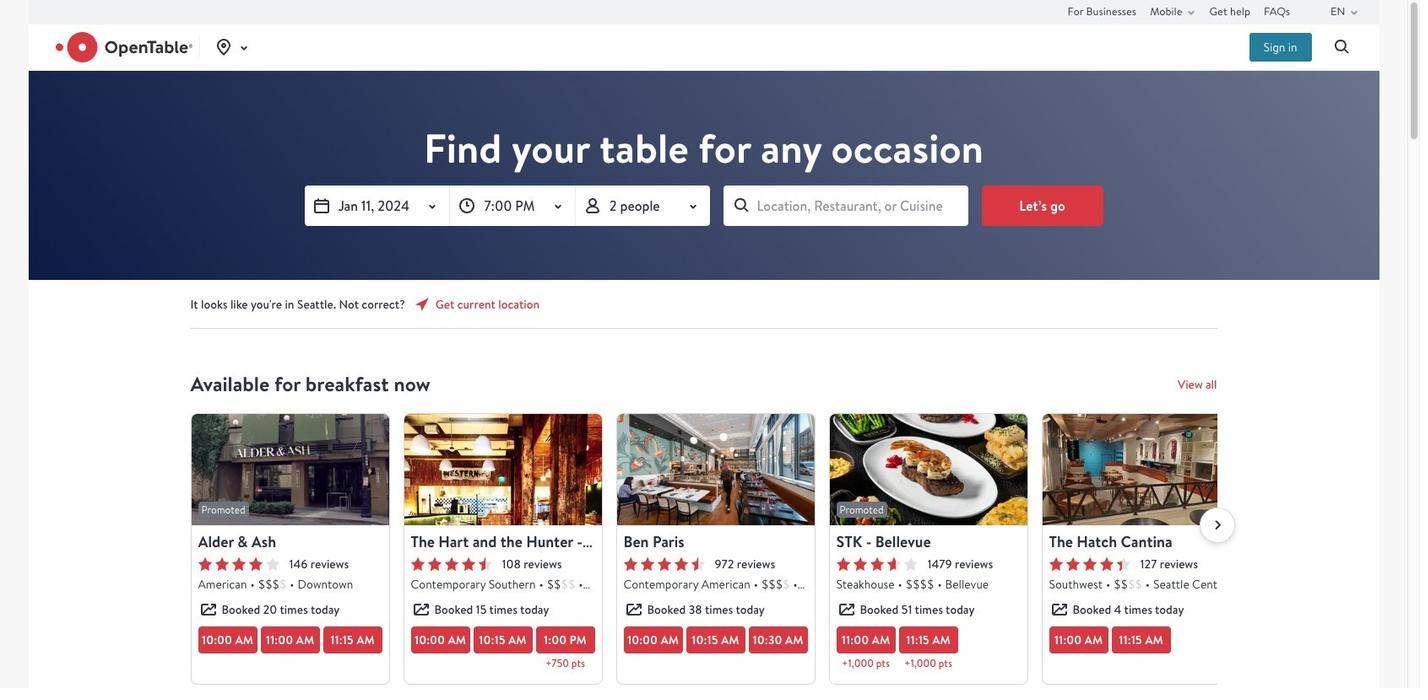 Task type: vqa. For each thing, say whether or not it's contained in the screenshot.
4.2 stars image
no



Task type: locate. For each thing, give the bounding box(es) containing it.
a photo of the hart and the hunter - seattle restaurant image
[[404, 415, 602, 526]]

4.4 stars image for a photo of the hart and the hunter - seattle restaurant
[[411, 558, 492, 572]]

2 4.4 stars image from the left
[[623, 558, 705, 572]]

a photo of the hatch cantina restaurant image
[[1042, 415, 1240, 526]]

opentable logo image
[[55, 32, 192, 62]]

Please input a Location, Restaurant or Cuisine field
[[723, 186, 968, 226]]

1 horizontal spatial 4.4 stars image
[[623, 558, 705, 572]]

0 horizontal spatial 4.4 stars image
[[411, 558, 492, 572]]

None field
[[723, 186, 968, 226]]

1 4.4 stars image from the left
[[411, 558, 492, 572]]

a photo of alder & ash restaurant image
[[191, 415, 389, 526]]

4.4 stars image
[[411, 558, 492, 572], [623, 558, 705, 572]]



Task type: describe. For each thing, give the bounding box(es) containing it.
4.4 stars image for a photo of ben paris restaurant
[[623, 558, 705, 572]]

4.1 stars image
[[198, 558, 279, 572]]

a photo of stk - bellevue restaurant image
[[829, 415, 1027, 526]]

a photo of ben paris restaurant image
[[617, 415, 814, 526]]

3.8 stars image
[[836, 558, 917, 572]]

4.3 stars image
[[1049, 558, 1130, 572]]



